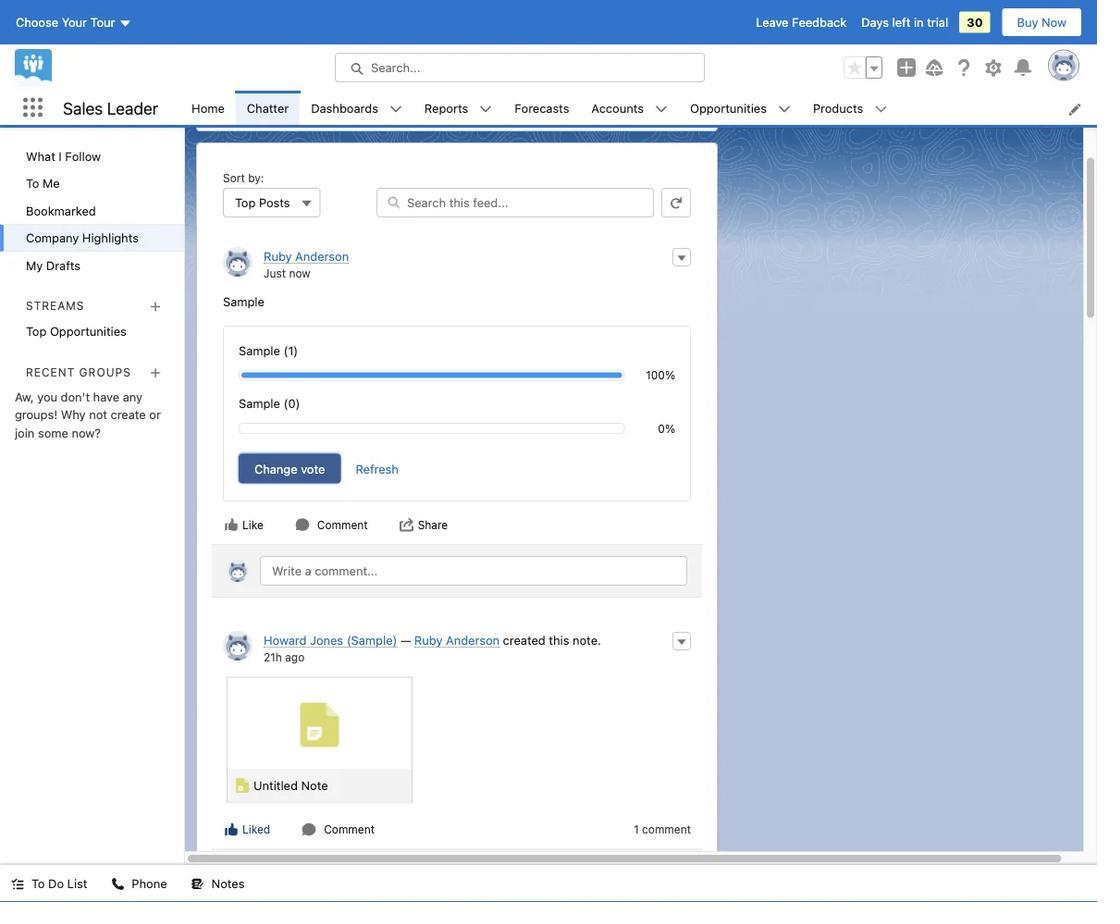 Task type: vqa. For each thing, say whether or not it's contained in the screenshot.
left Event
no



Task type: locate. For each thing, give the bounding box(es) containing it.
comment for like
[[317, 518, 368, 531]]

sample left 0
[[239, 397, 280, 411]]

anderson left 'created'
[[446, 633, 500, 647]]

text default image left share
[[400, 517, 414, 532]]

0 vertical spatial opportunities
[[691, 101, 767, 115]]

top down streams
[[26, 325, 47, 338]]

Sort by: button
[[223, 188, 321, 218]]

group
[[844, 56, 883, 79]]

( down sample ( 1 )
[[284, 397, 288, 411]]

ruby anderson link up now
[[264, 249, 349, 264]]

0 horizontal spatial ruby anderson link
[[264, 249, 349, 264]]

1 horizontal spatial ruby
[[415, 633, 443, 647]]

change vote
[[255, 462, 325, 476]]

( for 0
[[284, 397, 288, 411]]

bookmarked link
[[0, 197, 184, 224]]

—
[[401, 633, 411, 647]]

) down sample ( 1 )
[[296, 397, 300, 411]]

) up 0
[[294, 343, 298, 357]]

text default image right accounts
[[655, 103, 668, 116]]

text default image inside liked 'button'
[[224, 823, 239, 837]]

0 vertical spatial (
[[284, 343, 288, 357]]

leave
[[757, 15, 789, 29]]

liked
[[243, 823, 271, 836]]

ago
[[285, 651, 305, 664]]

streams link
[[26, 300, 85, 312]]

1 comment status
[[634, 822, 692, 838]]

comment
[[643, 823, 692, 836]]

0 horizontal spatial anderson
[[295, 249, 349, 263]]

1 vertical spatial (
[[284, 397, 288, 411]]

comment down vote
[[317, 518, 368, 531]]

1 vertical spatial anderson
[[446, 633, 500, 647]]

do
[[48, 877, 64, 891]]

0 vertical spatial comment button
[[294, 517, 369, 533]]

text default image inside accounts 'list item'
[[655, 103, 668, 116]]

1 vertical spatial )
[[296, 397, 300, 411]]

ruby
[[264, 249, 292, 263], [415, 633, 443, 647]]

sales
[[63, 98, 103, 118]]

0 horizontal spatial top
[[26, 325, 47, 338]]

1 vertical spatial top
[[26, 325, 47, 338]]

ruby anderson link
[[264, 249, 349, 264], [415, 633, 500, 648]]

1 horizontal spatial 1
[[634, 823, 639, 836]]

1 ( from the top
[[284, 343, 288, 357]]

( up 0
[[284, 343, 288, 357]]

ruby anderson link right —
[[415, 633, 500, 648]]

list
[[181, 91, 1098, 125]]

text default image right products
[[875, 103, 888, 116]]

to
[[26, 176, 39, 190], [31, 877, 45, 891]]

text default image left do on the bottom of the page
[[11, 878, 24, 891]]

comment down note
[[324, 823, 375, 836]]

sample ( 0 )
[[239, 397, 300, 411]]

recent
[[26, 366, 75, 379]]

0 horizontal spatial ruby
[[264, 249, 292, 263]]

sample up sample ( 0 )
[[239, 343, 280, 357]]

comment button down vote
[[294, 517, 369, 533]]

comment inside ruby anderson, just now element
[[317, 518, 368, 531]]

)
[[294, 343, 298, 357], [296, 397, 300, 411]]

my
[[26, 258, 43, 272]]

ruby right —
[[415, 633, 443, 647]]

to for to me
[[26, 176, 39, 190]]

ruby anderson image
[[223, 247, 253, 277], [227, 560, 249, 582]]

1 vertical spatial to
[[31, 877, 45, 891]]

ruby anderson image down like "button"
[[227, 560, 249, 582]]

30
[[968, 15, 984, 29]]

1 up 0
[[288, 343, 294, 357]]

21h ago link
[[264, 651, 305, 664]]

2 ( from the top
[[284, 397, 288, 411]]

days left in trial
[[862, 15, 949, 29]]

search...
[[371, 61, 421, 75]]

choose your tour
[[16, 15, 115, 29]]

comment inside ruby anderson, 21h ago element
[[324, 823, 375, 836]]

1 vertical spatial comment button
[[301, 822, 376, 838]]

text default image right reports
[[480, 103, 493, 116]]

top inside "button"
[[235, 196, 256, 210]]

text default image down search...
[[390, 103, 403, 116]]

text default image
[[390, 103, 403, 116], [480, 103, 493, 116], [655, 103, 668, 116], [875, 103, 888, 116], [224, 517, 239, 532], [111, 878, 124, 891], [191, 878, 204, 891]]

1 left comment on the right
[[634, 823, 639, 836]]

sort
[[223, 171, 245, 184]]

list
[[67, 877, 87, 891]]

leader
[[107, 98, 158, 118]]

comment for liked
[[324, 823, 375, 836]]

comment button
[[294, 517, 369, 533], [301, 822, 376, 838]]

1 vertical spatial 1
[[634, 823, 639, 836]]

anderson up now
[[295, 249, 349, 263]]

(
[[284, 343, 288, 357], [284, 397, 288, 411]]

ruby anderson image left just
[[223, 247, 253, 277]]

ruby anderson image
[[223, 631, 253, 661]]

just
[[264, 267, 286, 280]]

home
[[192, 101, 225, 115]]

1 vertical spatial ruby anderson image
[[227, 560, 249, 582]]

text default image left the like
[[224, 517, 239, 532]]

this
[[549, 633, 570, 647]]

now?
[[72, 426, 101, 440]]

0 vertical spatial sample
[[223, 295, 265, 309]]

comment button inside ruby anderson, 21h ago element
[[301, 822, 376, 838]]

text default image
[[778, 103, 791, 116], [295, 517, 310, 532], [400, 517, 414, 532], [224, 823, 239, 837], [302, 823, 317, 837], [11, 878, 24, 891]]

to me link
[[0, 170, 184, 197]]

sample for sample ( 1 )
[[239, 343, 280, 357]]

top opportunities link
[[0, 318, 184, 345]]

or
[[149, 408, 161, 422]]

) for sample ( 1 )
[[294, 343, 298, 357]]

0 horizontal spatial opportunities
[[50, 325, 127, 338]]

top inside "link"
[[26, 325, 47, 338]]

aw, you don't have any groups!
[[15, 390, 143, 422]]

howard
[[264, 633, 307, 647]]

to left do on the bottom of the page
[[31, 877, 45, 891]]

1 horizontal spatial top
[[235, 196, 256, 210]]

why not create or join some now?
[[15, 408, 161, 440]]

in
[[915, 15, 924, 29]]

like
[[243, 518, 264, 531]]

text default image inside share popup button
[[400, 517, 414, 532]]

0 vertical spatial comment
[[317, 518, 368, 531]]

days
[[862, 15, 890, 29]]

dashboards link
[[300, 91, 390, 125]]

1 vertical spatial opportunities
[[50, 325, 127, 338]]

comment button for liked
[[301, 822, 376, 838]]

top down sort by:
[[235, 196, 256, 210]]

text default image inside dashboards list item
[[390, 103, 403, 116]]

sample for sample ( 0 )
[[239, 397, 280, 411]]

0 horizontal spatial 1
[[288, 343, 294, 357]]

1 horizontal spatial opportunities
[[691, 101, 767, 115]]

list containing home
[[181, 91, 1098, 125]]

text default image left phone
[[111, 878, 124, 891]]

sort by:
[[223, 171, 264, 184]]

sample down just
[[223, 295, 265, 309]]

to left the me
[[26, 176, 39, 190]]

choose your tour button
[[15, 7, 133, 37]]

follow
[[65, 149, 101, 163]]

ruby up just
[[264, 249, 292, 263]]

comment
[[317, 518, 368, 531], [324, 823, 375, 836]]

0 vertical spatial anderson
[[295, 249, 349, 263]]

0 vertical spatial top
[[235, 196, 256, 210]]

anderson
[[295, 249, 349, 263], [446, 633, 500, 647]]

0 vertical spatial ruby anderson link
[[264, 249, 349, 264]]

leave feedback
[[757, 15, 847, 29]]

1 vertical spatial sample
[[239, 343, 280, 357]]

100%
[[646, 369, 676, 382]]

text default image inside to do list button
[[11, 878, 24, 891]]

share
[[418, 518, 448, 531]]

1 vertical spatial ruby
[[415, 633, 443, 647]]

just now link
[[264, 267, 311, 280]]

0 vertical spatial ruby
[[264, 249, 292, 263]]

comment button down note
[[301, 822, 376, 838]]

top
[[235, 196, 256, 210], [26, 325, 47, 338]]

0 vertical spatial )
[[294, 343, 298, 357]]

refresh link
[[356, 462, 399, 476]]

tour
[[90, 15, 115, 29]]

bookmarked
[[26, 204, 96, 218]]

2 vertical spatial sample
[[239, 397, 280, 411]]

1 horizontal spatial anderson
[[446, 633, 500, 647]]

opportunities
[[691, 101, 767, 115], [50, 325, 127, 338]]

what i follow link
[[0, 143, 184, 170]]

sample
[[223, 295, 265, 309], [239, 343, 280, 357], [239, 397, 280, 411]]

trial
[[928, 15, 949, 29]]

text default image right the like
[[295, 517, 310, 532]]

i
[[59, 149, 62, 163]]

0 vertical spatial to
[[26, 176, 39, 190]]

1 vertical spatial comment
[[324, 823, 375, 836]]

text default image left notes at the left bottom
[[191, 878, 204, 891]]

note
[[301, 779, 328, 792]]

text default image left products link
[[778, 103, 791, 116]]

1 vertical spatial ruby anderson link
[[415, 633, 500, 648]]

accounts list item
[[581, 91, 679, 125]]

anderson inside howard jones (sample) — ruby anderson created this note. 21h ago
[[446, 633, 500, 647]]

( for 1
[[284, 343, 288, 357]]

1
[[288, 343, 294, 357], [634, 823, 639, 836]]

0 vertical spatial 1
[[288, 343, 294, 357]]

(sample)
[[347, 633, 398, 647]]

top for top opportunities
[[26, 325, 47, 338]]

have
[[93, 390, 120, 404]]

my drafts link
[[0, 252, 184, 279]]

to inside button
[[31, 877, 45, 891]]

what i follow
[[26, 149, 101, 163]]

text default image left liked
[[224, 823, 239, 837]]

notes
[[212, 877, 245, 891]]



Task type: describe. For each thing, give the bounding box(es) containing it.
to do list
[[31, 877, 87, 891]]

now
[[289, 267, 311, 280]]

chatter
[[247, 101, 289, 115]]

opportunities list item
[[679, 91, 803, 125]]

anderson inside ruby anderson just now
[[295, 249, 349, 263]]

text default image inside like "button"
[[224, 517, 239, 532]]

comment button for like
[[294, 517, 369, 533]]

ruby inside ruby anderson just now
[[264, 249, 292, 263]]

phone button
[[100, 866, 178, 903]]

notes button
[[180, 866, 256, 903]]

liked button
[[223, 822, 271, 838]]

accounts link
[[581, 91, 655, 125]]

dashboards list item
[[300, 91, 414, 125]]

1 inside ruby anderson, just now element
[[288, 343, 294, 357]]

forecasts link
[[504, 91, 581, 125]]

join
[[15, 426, 35, 440]]

to for to do list
[[31, 877, 45, 891]]

jones
[[310, 633, 344, 647]]

1 horizontal spatial ruby anderson link
[[415, 633, 500, 648]]

Search this feed... search field
[[377, 188, 654, 218]]

21h
[[264, 651, 282, 664]]

text default image inside phone button
[[111, 878, 124, 891]]

now
[[1042, 15, 1067, 29]]

you
[[37, 390, 57, 404]]

text default image inside products list item
[[875, 103, 888, 116]]

note.
[[573, 633, 602, 647]]

0
[[288, 397, 296, 411]]

buy
[[1018, 15, 1039, 29]]

not
[[89, 408, 107, 422]]

text default image inside opportunities list item
[[778, 103, 791, 116]]

company highlights link
[[0, 224, 184, 252]]

change
[[255, 462, 298, 476]]

products link
[[803, 91, 875, 125]]

opportunities link
[[679, 91, 778, 125]]

groups
[[79, 366, 131, 379]]

ruby anderson, 21h ago element
[[212, 620, 703, 849]]

like button
[[223, 517, 265, 533]]

top posts
[[235, 196, 290, 210]]

text default image down note
[[302, 823, 317, 837]]

opportunities inside "link"
[[50, 325, 127, 338]]

sample for sample
[[223, 295, 265, 309]]

company highlights
[[26, 231, 139, 245]]

) for sample ( 0 )
[[296, 397, 300, 411]]

streams
[[26, 300, 85, 312]]

left
[[893, 15, 911, 29]]

opportunities inside list item
[[691, 101, 767, 115]]

why
[[61, 408, 86, 422]]

buy now
[[1018, 15, 1067, 29]]

to me
[[26, 176, 60, 190]]

drafts
[[46, 258, 81, 272]]

leave feedback link
[[757, 15, 847, 29]]

1 comment
[[634, 823, 692, 836]]

share button
[[399, 517, 449, 533]]

chatter link
[[236, 91, 300, 125]]

untitled
[[254, 779, 298, 792]]

vote
[[301, 462, 325, 476]]

reports
[[425, 101, 469, 115]]

text default image inside reports list item
[[480, 103, 493, 116]]

ruby inside howard jones (sample) — ruby anderson created this note. 21h ago
[[415, 633, 443, 647]]

aw,
[[15, 390, 34, 404]]

some
[[38, 426, 68, 440]]

search... button
[[335, 53, 705, 82]]

reports list item
[[414, 91, 504, 125]]

choose
[[16, 15, 58, 29]]

ruby anderson, just now element
[[212, 236, 703, 544]]

recent groups
[[26, 366, 131, 379]]

0 vertical spatial ruby anderson image
[[223, 247, 253, 277]]

dashboards
[[311, 101, 379, 115]]

Write a comment... text field
[[260, 556, 688, 586]]

created
[[503, 633, 546, 647]]

by:
[[248, 171, 264, 184]]

untitled note
[[254, 779, 328, 792]]

highlights
[[82, 231, 139, 245]]

1 inside status
[[634, 823, 639, 836]]

any
[[123, 390, 143, 404]]

text default image inside 'notes' button
[[191, 878, 204, 891]]

posts
[[259, 196, 290, 210]]

home link
[[181, 91, 236, 125]]

ruby anderson just now
[[264, 249, 349, 280]]

sales leader
[[63, 98, 158, 118]]

forecasts
[[515, 101, 570, 115]]

top for top posts
[[235, 196, 256, 210]]

products list item
[[803, 91, 899, 125]]

buy now button
[[1002, 7, 1083, 37]]

feedback
[[792, 15, 847, 29]]

create
[[111, 408, 146, 422]]

reports link
[[414, 91, 480, 125]]

recent groups link
[[26, 366, 131, 379]]

products
[[814, 101, 864, 115]]

don't
[[61, 390, 90, 404]]

accounts
[[592, 101, 644, 115]]

howard jones (sample) — ruby anderson created this note. 21h ago
[[264, 633, 602, 664]]

to do list button
[[0, 866, 98, 903]]

howard jones (sample) link
[[264, 633, 398, 648]]

sample ( 1 )
[[239, 343, 298, 357]]



